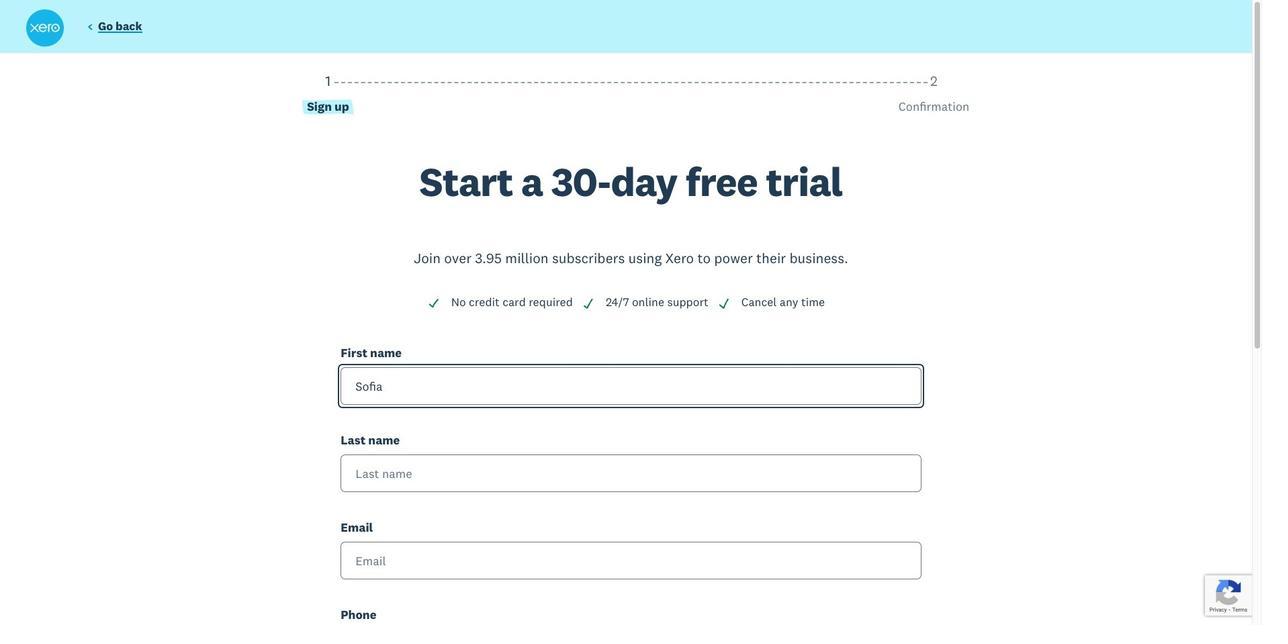 Task type: locate. For each thing, give the bounding box(es) containing it.
region
[[25, 72, 1237, 626]]

Email email field
[[341, 542, 922, 580]]



Task type: describe. For each thing, give the bounding box(es) containing it.
steps group
[[25, 72, 1237, 162]]

First name text field
[[341, 368, 922, 405]]

Last name text field
[[341, 455, 922, 493]]



Task type: vqa. For each thing, say whether or not it's contained in the screenshot.
Steps GROUP
yes



